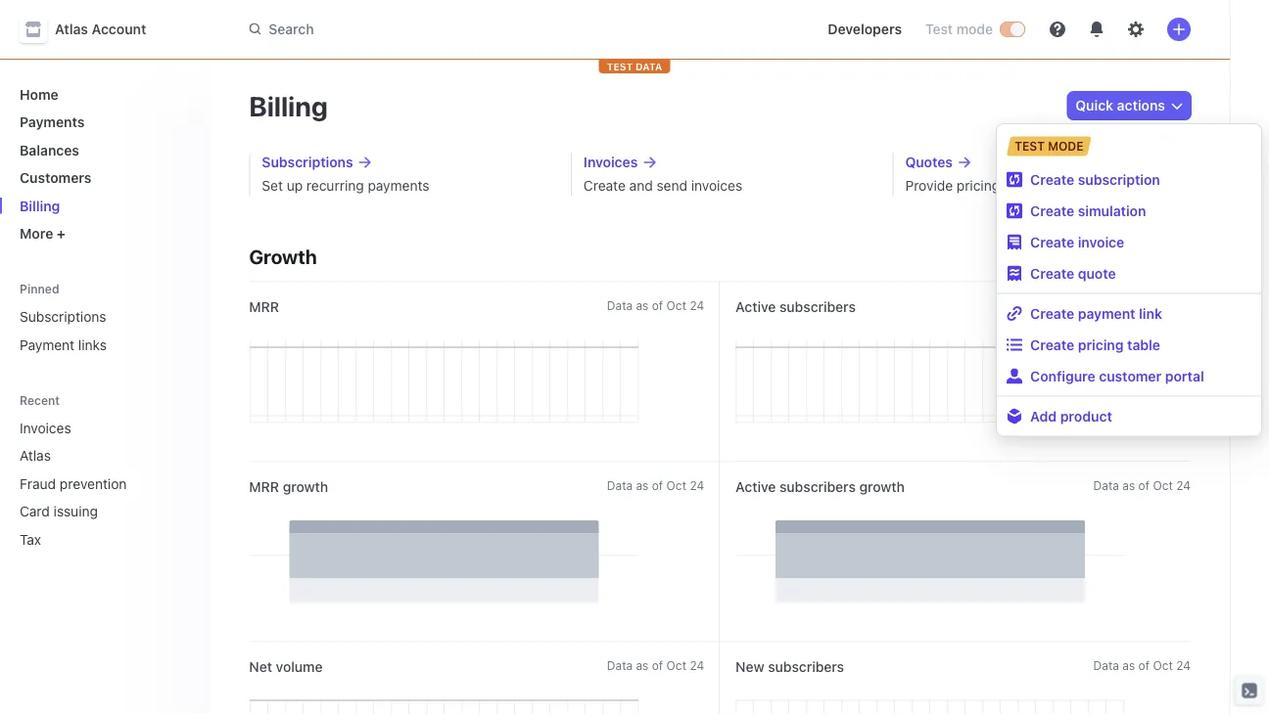 Task type: locate. For each thing, give the bounding box(es) containing it.
as for new subscribers
[[1123, 659, 1135, 673]]

0 horizontal spatial mode
[[957, 21, 993, 37]]

invoices
[[584, 154, 638, 170], [20, 420, 71, 436]]

atlas for atlas
[[20, 448, 51, 464]]

1 horizontal spatial subscriptions link
[[262, 153, 547, 172]]

pinned
[[20, 282, 59, 296]]

mode
[[957, 21, 993, 37], [1048, 140, 1084, 153]]

24 for net volume
[[690, 659, 704, 673]]

invoices
[[691, 178, 742, 194]]

pricing for create
[[1078, 337, 1124, 353]]

of for active subscribers
[[1139, 299, 1150, 312]]

data
[[607, 299, 633, 312], [1094, 299, 1119, 312], [607, 479, 633, 493], [1094, 479, 1119, 493], [607, 659, 633, 673], [1094, 659, 1119, 673]]

subscription
[[1078, 171, 1160, 188]]

subscriptions link up links at the top of the page
[[12, 301, 194, 333]]

1 active from the top
[[736, 299, 776, 315]]

payments
[[368, 178, 429, 194]]

payment links link
[[12, 329, 194, 361]]

data as of oct 24 for active subscribers
[[1094, 299, 1191, 312]]

subscriptions inside the pinned element
[[20, 309, 106, 325]]

create
[[1030, 171, 1075, 188], [584, 178, 626, 194], [1030, 203, 1075, 219], [1030, 234, 1075, 250], [1030, 265, 1075, 282], [1030, 306, 1075, 322], [1030, 337, 1075, 353]]

24
[[690, 299, 704, 312], [1176, 299, 1191, 312], [690, 479, 704, 493], [1176, 479, 1191, 493], [690, 659, 704, 673], [1176, 659, 1191, 673]]

billing up the more +
[[20, 198, 60, 214]]

tax link
[[12, 524, 167, 556]]

1 vertical spatial test
[[1015, 140, 1045, 153]]

0 vertical spatial subscribers
[[780, 299, 856, 315]]

prevention
[[60, 476, 127, 492]]

1 vertical spatial test mode
[[1015, 140, 1084, 153]]

create payment link
[[1030, 306, 1162, 322]]

group
[[997, 128, 1262, 289], [997, 298, 1262, 392]]

invoice
[[1078, 234, 1124, 250]]

active
[[736, 299, 776, 315], [736, 479, 776, 496]]

create simulation
[[1030, 203, 1146, 219]]

active for active subscribers growth
[[736, 479, 776, 496]]

send
[[657, 178, 688, 194]]

atlas account
[[55, 21, 146, 37]]

1 vertical spatial billing
[[20, 198, 60, 214]]

2 growth from the left
[[859, 479, 905, 496]]

data for mrr
[[607, 299, 633, 312]]

net
[[249, 660, 272, 676]]

0 horizontal spatial subscriptions
[[20, 309, 106, 325]]

0 horizontal spatial atlas
[[20, 448, 51, 464]]

of for mrr growth
[[652, 479, 663, 493]]

create for create and send invoices
[[584, 178, 626, 194]]

help image
[[1050, 22, 1066, 37]]

oct for new subscribers
[[1153, 659, 1173, 673]]

mode left the help icon
[[957, 21, 993, 37]]

1 horizontal spatial atlas
[[55, 21, 88, 37]]

subscribers
[[780, 299, 856, 315], [780, 479, 856, 496], [768, 660, 844, 676]]

growth
[[283, 479, 328, 496], [859, 479, 905, 496]]

test mode inside test mode menu item
[[1015, 140, 1084, 153]]

data
[[636, 61, 662, 72]]

create down "create invoice" at the right top of page
[[1030, 265, 1075, 282]]

0 vertical spatial subscriptions
[[262, 154, 353, 170]]

invoices up and at the top of the page
[[584, 154, 638, 170]]

0 vertical spatial pricing
[[957, 178, 1000, 194]]

new subscribers
[[736, 660, 844, 676]]

as for net volume
[[636, 659, 649, 673]]

invoices link up invoices
[[584, 153, 869, 172]]

1 horizontal spatial mode
[[1048, 140, 1084, 153]]

settings image
[[1128, 22, 1144, 37]]

quotes link
[[905, 153, 1191, 172]]

create up create quote at the top of page
[[1030, 234, 1075, 250]]

payments
[[20, 114, 85, 130]]

pricing down create payment link
[[1078, 337, 1124, 353]]

subscribers for active subscribers
[[780, 299, 856, 315]]

set up recurring payments
[[262, 178, 429, 194]]

quick actions
[[1076, 97, 1165, 114]]

test mode up estimates
[[1015, 140, 1084, 153]]

0 horizontal spatial test mode
[[926, 21, 993, 37]]

fraud prevention
[[20, 476, 127, 492]]

as
[[636, 299, 649, 312], [1123, 299, 1135, 312], [636, 479, 649, 493], [1123, 479, 1135, 493], [636, 659, 649, 673], [1123, 659, 1135, 673]]

of
[[652, 299, 663, 312], [1139, 299, 1150, 312], [652, 479, 663, 493], [1139, 479, 1150, 493], [652, 659, 663, 673], [1139, 659, 1150, 673]]

data for net volume
[[607, 659, 633, 673]]

1 vertical spatial atlas
[[20, 448, 51, 464]]

simulation
[[1078, 203, 1146, 219]]

payment
[[20, 337, 74, 353]]

oct for mrr growth
[[667, 479, 687, 493]]

1 horizontal spatial subscriptions
[[262, 154, 353, 170]]

create left and at the top of the page
[[584, 178, 626, 194]]

mrr
[[249, 299, 279, 315], [249, 479, 279, 496]]

0 horizontal spatial subscriptions link
[[12, 301, 194, 333]]

mrr growth
[[249, 479, 328, 496]]

as for mrr growth
[[636, 479, 649, 493]]

up
[[287, 178, 303, 194]]

create for create pricing table
[[1030, 337, 1075, 353]]

2 group from the top
[[997, 298, 1262, 392]]

home
[[20, 86, 58, 102]]

1 vertical spatial active
[[736, 479, 776, 496]]

invoices link
[[584, 153, 869, 172], [12, 412, 167, 444]]

1 horizontal spatial pricing
[[1078, 337, 1124, 353]]

billing
[[249, 90, 328, 122], [20, 198, 60, 214]]

issuing
[[54, 504, 98, 520]]

customers link
[[12, 162, 194, 194]]

test
[[607, 61, 633, 72]]

data as of oct 24 for mrr
[[607, 299, 704, 312]]

oct for mrr
[[667, 299, 687, 312]]

payments link
[[12, 106, 194, 138]]

pricing for provide
[[957, 178, 1000, 194]]

subscriptions up up
[[262, 154, 353, 170]]

payment
[[1078, 306, 1136, 322]]

1 vertical spatial subscribers
[[780, 479, 856, 496]]

oct for active subscribers
[[1153, 299, 1173, 312]]

1 growth from the left
[[283, 479, 328, 496]]

2 vertical spatial subscribers
[[768, 660, 844, 676]]

1 mrr from the top
[[249, 299, 279, 315]]

create down create quote at the top of page
[[1030, 306, 1075, 322]]

pricing
[[957, 178, 1000, 194], [1078, 337, 1124, 353]]

create for create subscription
[[1030, 171, 1075, 188]]

links
[[78, 337, 107, 353]]

create quote
[[1030, 265, 1116, 282]]

oct
[[667, 299, 687, 312], [1153, 299, 1173, 312], [667, 479, 687, 493], [1153, 479, 1173, 493], [667, 659, 687, 673], [1153, 659, 1173, 673]]

1 vertical spatial subscriptions link
[[12, 301, 194, 333]]

0 vertical spatial test
[[926, 21, 953, 37]]

mode up 'create subscription'
[[1048, 140, 1084, 153]]

subscriptions up payment links
[[20, 309, 106, 325]]

as for active subscribers growth
[[1123, 479, 1135, 493]]

test mode right developers
[[926, 21, 993, 37]]

subscribers for active subscribers growth
[[780, 479, 856, 496]]

1 vertical spatial mode
[[1048, 140, 1084, 153]]

1 horizontal spatial test
[[1015, 140, 1045, 153]]

1 horizontal spatial billing
[[249, 90, 328, 122]]

0 horizontal spatial pricing
[[957, 178, 1000, 194]]

atlas left account
[[55, 21, 88, 37]]

notifications image
[[1089, 22, 1105, 37]]

developers
[[828, 21, 902, 37]]

table
[[1127, 337, 1161, 353]]

recent
[[20, 393, 60, 407]]

2 active from the top
[[736, 479, 776, 496]]

atlas up fraud
[[20, 448, 51, 464]]

billing link
[[12, 190, 194, 222]]

0 vertical spatial active
[[736, 299, 776, 315]]

1 horizontal spatial growth
[[859, 479, 905, 496]]

atlas inside "link"
[[20, 448, 51, 464]]

test
[[926, 21, 953, 37], [1015, 140, 1045, 153]]

configure
[[1030, 368, 1096, 384]]

configure customer portal
[[1030, 368, 1204, 384]]

2 mrr from the top
[[249, 479, 279, 496]]

product
[[1060, 408, 1112, 425]]

atlas inside button
[[55, 21, 88, 37]]

1 vertical spatial group
[[997, 298, 1262, 392]]

create up configure
[[1030, 337, 1075, 353]]

1 vertical spatial invoices
[[20, 420, 71, 436]]

subscriptions link up payments
[[262, 153, 547, 172]]

subscribers for new subscribers
[[768, 660, 844, 676]]

0 vertical spatial invoices
[[584, 154, 638, 170]]

data as of oct 24 for new subscribers
[[1094, 659, 1191, 673]]

create invoice
[[1030, 234, 1124, 250]]

pricing inside quick actions menu
[[1078, 337, 1124, 353]]

invoices down 'recent'
[[20, 420, 71, 436]]

test right developers
[[926, 21, 953, 37]]

subscriptions link
[[262, 153, 547, 172], [12, 301, 194, 333]]

billing down search on the left
[[249, 90, 328, 122]]

data for active subscribers
[[1094, 299, 1119, 312]]

pinned element
[[12, 301, 194, 361]]

0 horizontal spatial invoices
[[20, 420, 71, 436]]

atlas
[[55, 21, 88, 37], [20, 448, 51, 464]]

0 vertical spatial atlas
[[55, 21, 88, 37]]

0 vertical spatial group
[[997, 128, 1262, 289]]

test mode
[[926, 21, 993, 37], [1015, 140, 1084, 153]]

1 vertical spatial pricing
[[1078, 337, 1124, 353]]

0 horizontal spatial invoices link
[[12, 412, 167, 444]]

growth
[[249, 245, 317, 268]]

1 vertical spatial subscriptions
[[20, 309, 106, 325]]

0 horizontal spatial billing
[[20, 198, 60, 214]]

customers
[[20, 170, 92, 186]]

0 vertical spatial mrr
[[249, 299, 279, 315]]

set
[[262, 178, 283, 194]]

create down test mode menu item
[[1030, 171, 1075, 188]]

0 vertical spatial billing
[[249, 90, 328, 122]]

create for create invoice
[[1030, 234, 1075, 250]]

quick
[[1076, 97, 1114, 114]]

add product
[[1030, 408, 1112, 425]]

data as of oct 24 for mrr growth
[[607, 479, 704, 493]]

1 group from the top
[[997, 128, 1262, 289]]

0 vertical spatial invoices link
[[584, 153, 869, 172]]

test up estimates
[[1015, 140, 1045, 153]]

create down estimates
[[1030, 203, 1075, 219]]

1 horizontal spatial test mode
[[1015, 140, 1084, 153]]

recent element
[[0, 412, 210, 556]]

data as of oct 24 for active subscribers growth
[[1094, 479, 1191, 493]]

subscriptions
[[262, 154, 353, 170], [20, 309, 106, 325]]

data as of oct 24
[[607, 299, 704, 312], [1094, 299, 1191, 312], [607, 479, 704, 493], [1094, 479, 1191, 493], [607, 659, 704, 673], [1094, 659, 1191, 673]]

0 horizontal spatial growth
[[283, 479, 328, 496]]

mrr for mrr
[[249, 299, 279, 315]]

invoices link up fraud prevention link
[[12, 412, 167, 444]]

pricing right provide
[[957, 178, 1000, 194]]

recent navigation links element
[[0, 384, 210, 556]]

1 vertical spatial mrr
[[249, 479, 279, 496]]

data for active subscribers growth
[[1094, 479, 1119, 493]]



Task type: vqa. For each thing, say whether or not it's contained in the screenshot.
Edit metadata's svg image
no



Task type: describe. For each thing, give the bounding box(es) containing it.
and
[[629, 178, 653, 194]]

add
[[1030, 408, 1057, 425]]

24 for active subscribers growth
[[1176, 479, 1191, 493]]

link
[[1139, 306, 1162, 322]]

active subscribers
[[736, 299, 856, 315]]

more +
[[20, 226, 66, 242]]

atlas link
[[12, 440, 167, 472]]

data for mrr growth
[[607, 479, 633, 493]]

card issuing
[[20, 504, 98, 520]]

fraud prevention link
[[12, 468, 167, 500]]

Search search field
[[237, 12, 790, 47]]

atlas for atlas account
[[55, 21, 88, 37]]

quote
[[1078, 265, 1116, 282]]

mrr for mrr growth
[[249, 479, 279, 496]]

test inside menu item
[[1015, 140, 1045, 153]]

24 for mrr growth
[[690, 479, 704, 493]]

0 horizontal spatial test
[[926, 21, 953, 37]]

payment links
[[20, 337, 107, 353]]

data as of oct 24 for net volume
[[607, 659, 704, 673]]

pinned navigation links element
[[12, 273, 198, 361]]

0 vertical spatial subscriptions link
[[262, 153, 547, 172]]

quotes
[[905, 154, 953, 170]]

fraud
[[20, 476, 56, 492]]

billing inside core navigation links 'element'
[[20, 198, 60, 214]]

oct for active subscribers growth
[[1153, 479, 1173, 493]]

account
[[92, 21, 146, 37]]

of for net volume
[[652, 659, 663, 673]]

volume
[[276, 660, 323, 676]]

as for mrr
[[636, 299, 649, 312]]

provide pricing estimates
[[905, 178, 1065, 194]]

+
[[57, 226, 66, 242]]

home link
[[12, 78, 194, 110]]

0 vertical spatial mode
[[957, 21, 993, 37]]

1 vertical spatial invoices link
[[12, 412, 167, 444]]

invoices inside recent element
[[20, 420, 71, 436]]

of for active subscribers growth
[[1139, 479, 1150, 493]]

card
[[20, 504, 50, 520]]

of for mrr
[[652, 299, 663, 312]]

portal
[[1165, 368, 1204, 384]]

create subscription
[[1030, 171, 1160, 188]]

customer
[[1099, 368, 1162, 384]]

test data
[[607, 61, 662, 72]]

create and send invoices
[[584, 178, 742, 194]]

quick actions menu
[[997, 124, 1262, 436]]

search
[[269, 21, 314, 37]]

net volume
[[249, 660, 323, 676]]

developers link
[[820, 14, 910, 45]]

balances link
[[12, 134, 194, 166]]

create pricing table
[[1030, 337, 1161, 353]]

24 for active subscribers
[[1176, 299, 1191, 312]]

24 for mrr
[[690, 299, 704, 312]]

test mode menu item
[[1007, 137, 1092, 156]]

group containing create subscription
[[997, 128, 1262, 289]]

Search text field
[[237, 12, 790, 47]]

core navigation links element
[[12, 78, 194, 250]]

provide
[[905, 178, 953, 194]]

more
[[20, 226, 53, 242]]

create for create simulation
[[1030, 203, 1075, 219]]

24 for new subscribers
[[1176, 659, 1191, 673]]

mode inside menu item
[[1048, 140, 1084, 153]]

1 horizontal spatial invoices
[[584, 154, 638, 170]]

atlas account button
[[20, 16, 166, 43]]

actions
[[1117, 97, 1165, 114]]

data for new subscribers
[[1094, 659, 1119, 673]]

1 horizontal spatial invoices link
[[584, 153, 869, 172]]

card issuing link
[[12, 496, 167, 528]]

group containing create payment link
[[997, 298, 1262, 392]]

balances
[[20, 142, 79, 158]]

active for active subscribers
[[736, 299, 776, 315]]

quick actions button
[[1068, 92, 1191, 119]]

active subscribers growth
[[736, 479, 905, 496]]

new
[[736, 660, 764, 676]]

recurring
[[306, 178, 364, 194]]

create for create quote
[[1030, 265, 1075, 282]]

tax
[[20, 532, 41, 548]]

0 vertical spatial test mode
[[926, 21, 993, 37]]

estimates
[[1004, 178, 1065, 194]]

oct for net volume
[[667, 659, 687, 673]]

create for create payment link
[[1030, 306, 1075, 322]]

as for active subscribers
[[1123, 299, 1135, 312]]

of for new subscribers
[[1139, 659, 1150, 673]]



